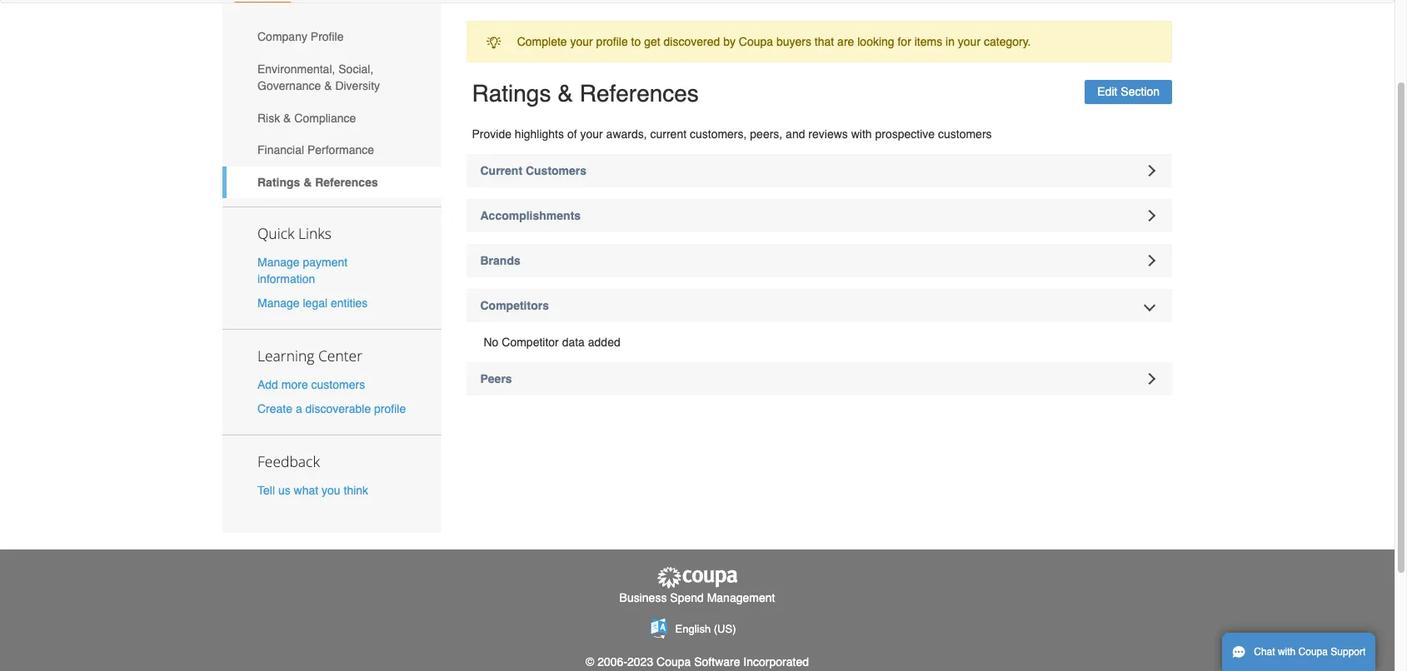 Task type: describe. For each thing, give the bounding box(es) containing it.
for
[[898, 35, 912, 49]]

learning center
[[258, 346, 363, 366]]

peers
[[481, 373, 512, 386]]

feedback
[[258, 452, 320, 472]]

add more customers link
[[258, 378, 365, 392]]

0 horizontal spatial profile
[[374, 403, 406, 416]]

social,
[[339, 63, 374, 76]]

customers
[[526, 164, 587, 178]]

a
[[296, 403, 302, 416]]

add
[[258, 378, 278, 392]]

0 vertical spatial customers
[[939, 128, 992, 141]]

think
[[344, 485, 369, 498]]

peers,
[[751, 128, 783, 141]]

environmental, social, governance & diversity link
[[223, 53, 441, 102]]

compliance
[[295, 111, 356, 125]]

accomplishments
[[481, 209, 581, 223]]

financial performance link
[[223, 134, 441, 166]]

prospective
[[876, 128, 935, 141]]

edit
[[1098, 85, 1118, 99]]

tell
[[258, 485, 275, 498]]

brands button
[[466, 244, 1173, 278]]

accomplishments button
[[466, 199, 1173, 233]]

english
[[676, 624, 711, 636]]

quick
[[258, 223, 295, 243]]

manage for manage payment information
[[258, 256, 300, 269]]

risk & compliance
[[258, 111, 356, 125]]

current
[[481, 164, 523, 178]]

and
[[786, 128, 806, 141]]

environmental,
[[258, 63, 335, 76]]

manage legal entities link
[[258, 297, 368, 310]]

center
[[318, 346, 363, 366]]

2006-
[[598, 656, 628, 669]]

tell us what you think
[[258, 485, 369, 498]]

competitor
[[502, 336, 559, 349]]

current customers button
[[466, 154, 1173, 188]]

incorporated
[[744, 656, 809, 669]]

references inside "link"
[[315, 176, 378, 189]]

no
[[484, 336, 499, 349]]

what
[[294, 485, 319, 498]]

english (us)
[[676, 624, 736, 636]]

ratings inside "link"
[[258, 176, 300, 189]]

links
[[298, 223, 332, 243]]

customers,
[[690, 128, 747, 141]]

your right of
[[581, 128, 603, 141]]

tell us what you think button
[[258, 483, 369, 500]]

your right 'complete'
[[571, 35, 593, 49]]

1 horizontal spatial ratings
[[472, 80, 551, 107]]

spend
[[670, 592, 704, 605]]

coupa inside button
[[1299, 647, 1329, 659]]

discoverable
[[306, 403, 371, 416]]

buyers
[[777, 35, 812, 49]]

financial performance
[[258, 144, 374, 157]]

data
[[562, 336, 585, 349]]

to
[[632, 35, 641, 49]]

& inside "link"
[[304, 176, 312, 189]]

create
[[258, 403, 293, 416]]

edit section link
[[1086, 80, 1173, 104]]

that
[[815, 35, 835, 49]]

coupa supplier portal image
[[656, 567, 739, 590]]

& inside environmental, social, governance & diversity
[[324, 79, 332, 93]]

current customers heading
[[466, 154, 1173, 188]]

accomplishments heading
[[466, 199, 1173, 233]]

brands
[[481, 254, 521, 268]]

added
[[588, 336, 621, 349]]

chat with coupa support
[[1255, 647, 1367, 659]]

1 horizontal spatial ratings & references
[[472, 80, 699, 107]]

highlights
[[515, 128, 564, 141]]

chat
[[1255, 647, 1276, 659]]

reviews
[[809, 128, 848, 141]]

profile
[[311, 30, 344, 44]]

& up of
[[558, 80, 573, 107]]

2023
[[628, 656, 654, 669]]

discovered
[[664, 35, 720, 49]]

ratings & references inside ratings & references "link"
[[258, 176, 378, 189]]

0 vertical spatial with
[[852, 128, 872, 141]]

legal
[[303, 297, 328, 310]]

looking
[[858, 35, 895, 49]]

governance
[[258, 79, 321, 93]]

competitors button
[[466, 289, 1173, 323]]



Task type: vqa. For each thing, say whether or not it's contained in the screenshot.
the bottom Admin
no



Task type: locate. For each thing, give the bounding box(es) containing it.
1 vertical spatial customers
[[311, 378, 365, 392]]

& right the risk
[[284, 111, 291, 125]]

chat with coupa support button
[[1223, 634, 1377, 672]]

by
[[724, 35, 736, 49]]

0 vertical spatial ratings & references
[[472, 80, 699, 107]]

1 horizontal spatial coupa
[[739, 35, 774, 49]]

information
[[258, 272, 315, 286]]

software
[[695, 656, 741, 669]]

1 horizontal spatial profile
[[597, 35, 628, 49]]

1 vertical spatial profile
[[374, 403, 406, 416]]

1 vertical spatial manage
[[258, 297, 300, 310]]

provide
[[472, 128, 512, 141]]

manage legal entities
[[258, 297, 368, 310]]

get
[[645, 35, 661, 49]]

performance
[[308, 144, 374, 157]]

with
[[852, 128, 872, 141], [1279, 647, 1297, 659]]

1 vertical spatial ratings
[[258, 176, 300, 189]]

coupa left support
[[1299, 647, 1329, 659]]

payment
[[303, 256, 348, 269]]

more
[[282, 378, 308, 392]]

0 horizontal spatial ratings
[[258, 176, 300, 189]]

company profile
[[258, 30, 344, 44]]

0 vertical spatial ratings
[[472, 80, 551, 107]]

learning
[[258, 346, 315, 366]]

current
[[651, 128, 687, 141]]

coupa inside alert
[[739, 35, 774, 49]]

complete your profile to get discovered by coupa buyers that are looking for items in your category.
[[517, 35, 1032, 49]]

1 vertical spatial with
[[1279, 647, 1297, 659]]

current customers
[[481, 164, 587, 178]]

company profile link
[[223, 21, 441, 53]]

ratings & references
[[472, 80, 699, 107], [258, 176, 378, 189]]

ratings up provide
[[472, 80, 551, 107]]

provide highlights of your awards, current customers, peers, and reviews with prospective customers
[[472, 128, 992, 141]]

0 horizontal spatial coupa
[[657, 656, 691, 669]]

1 vertical spatial references
[[315, 176, 378, 189]]

manage down information
[[258, 297, 300, 310]]

business
[[620, 592, 667, 605]]

manage up information
[[258, 256, 300, 269]]

risk & compliance link
[[223, 102, 441, 134]]

environmental, social, governance & diversity
[[258, 63, 380, 93]]

& down the financial performance
[[304, 176, 312, 189]]

diversity
[[335, 79, 380, 93]]

with right reviews
[[852, 128, 872, 141]]

profile right discoverable
[[374, 403, 406, 416]]

references up awards,
[[580, 80, 699, 107]]

profile left the to
[[597, 35, 628, 49]]

create a discoverable profile link
[[258, 403, 406, 416]]

edit section
[[1098, 85, 1160, 99]]

coupa right by
[[739, 35, 774, 49]]

ratings
[[472, 80, 551, 107], [258, 176, 300, 189]]

risk
[[258, 111, 280, 125]]

your
[[571, 35, 593, 49], [959, 35, 981, 49], [581, 128, 603, 141]]

entities
[[331, 297, 368, 310]]

1 horizontal spatial customers
[[939, 128, 992, 141]]

brands heading
[[466, 244, 1173, 278]]

coupa
[[739, 35, 774, 49], [1299, 647, 1329, 659], [657, 656, 691, 669]]

quick links
[[258, 223, 332, 243]]

0 vertical spatial profile
[[597, 35, 628, 49]]

peers button
[[466, 363, 1173, 396]]

no competitor data added
[[484, 336, 621, 349]]

peers heading
[[466, 363, 1173, 396]]

0 horizontal spatial references
[[315, 176, 378, 189]]

company
[[258, 30, 308, 44]]

competitors heading
[[466, 289, 1173, 323]]

category.
[[984, 35, 1032, 49]]

business spend management
[[620, 592, 776, 605]]

manage inside manage payment information
[[258, 256, 300, 269]]

1 horizontal spatial references
[[580, 80, 699, 107]]

complete
[[517, 35, 567, 49]]

manage payment information link
[[258, 256, 348, 286]]

of
[[568, 128, 577, 141]]

customers right prospective
[[939, 128, 992, 141]]

management
[[707, 592, 776, 605]]

© 2006-2023 coupa software incorporated
[[586, 656, 809, 669]]

add more customers
[[258, 378, 365, 392]]

create a discoverable profile
[[258, 403, 406, 416]]

your right in at the top right
[[959, 35, 981, 49]]

manage payment information
[[258, 256, 348, 286]]

0 horizontal spatial with
[[852, 128, 872, 141]]

ratings & references down the financial performance
[[258, 176, 378, 189]]

©
[[586, 656, 595, 669]]

manage for manage legal entities
[[258, 297, 300, 310]]

0 horizontal spatial customers
[[311, 378, 365, 392]]

in
[[946, 35, 955, 49]]

you
[[322, 485, 341, 498]]

1 vertical spatial ratings & references
[[258, 176, 378, 189]]

profile inside complete your profile to get discovered by coupa buyers that are looking for items in your category. alert
[[597, 35, 628, 49]]

awards,
[[607, 128, 647, 141]]

ratings down financial
[[258, 176, 300, 189]]

manage
[[258, 256, 300, 269], [258, 297, 300, 310]]

0 vertical spatial references
[[580, 80, 699, 107]]

coupa right 2023
[[657, 656, 691, 669]]

ratings & references link
[[223, 166, 441, 199]]

(us)
[[714, 624, 736, 636]]

ratings & references up of
[[472, 80, 699, 107]]

1 horizontal spatial with
[[1279, 647, 1297, 659]]

customers
[[939, 128, 992, 141], [311, 378, 365, 392]]

financial
[[258, 144, 304, 157]]

0 vertical spatial manage
[[258, 256, 300, 269]]

with right the chat
[[1279, 647, 1297, 659]]

1 manage from the top
[[258, 256, 300, 269]]

references down performance at the top left
[[315, 176, 378, 189]]

0 horizontal spatial ratings & references
[[258, 176, 378, 189]]

with inside button
[[1279, 647, 1297, 659]]

& left diversity
[[324, 79, 332, 93]]

customers up discoverable
[[311, 378, 365, 392]]

are
[[838, 35, 855, 49]]

2 manage from the top
[[258, 297, 300, 310]]

competitors
[[481, 299, 549, 313]]

support
[[1332, 647, 1367, 659]]

complete your profile to get discovered by coupa buyers that are looking for items in your category. alert
[[466, 21, 1173, 63]]

2 horizontal spatial coupa
[[1299, 647, 1329, 659]]

section
[[1121, 85, 1160, 99]]



